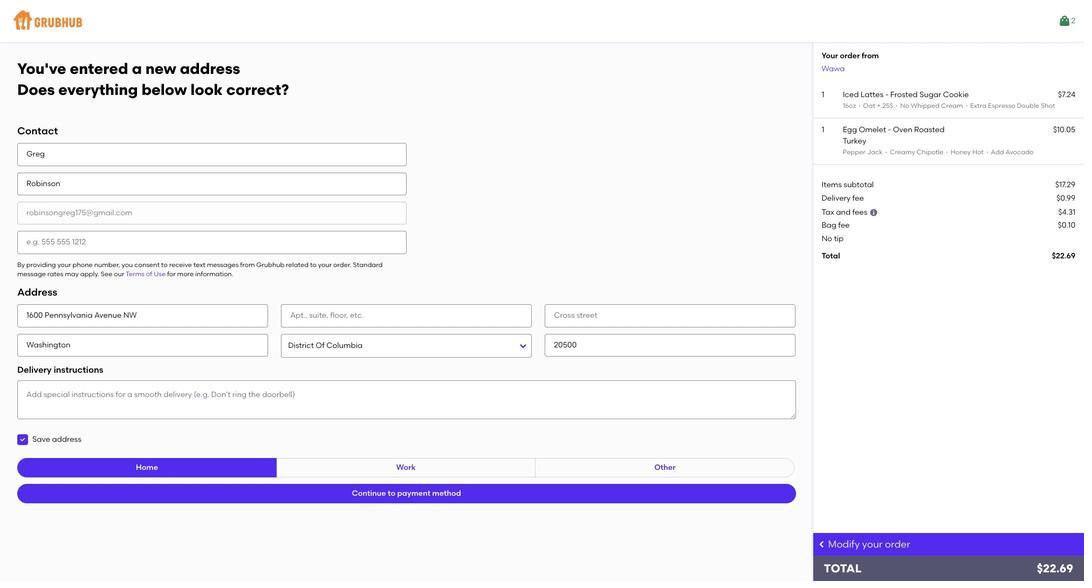 Task type: describe. For each thing, give the bounding box(es) containing it.
you've entered a new address does everything below look correct?
[[17, 59, 289, 99]]

jack
[[868, 148, 883, 156]]

tip
[[835, 234, 844, 243]]

1 horizontal spatial to
[[310, 261, 317, 269]]

contact
[[17, 125, 58, 137]]

terms of use for more information.
[[126, 270, 234, 278]]

no inside $7.24 16oz ∙ oat +.25$ ∙ no whipped cream ∙ extra espresso double shot
[[901, 102, 910, 110]]

∙ left extra
[[965, 102, 969, 110]]

egg
[[843, 125, 858, 135]]

may
[[65, 270, 79, 278]]

related
[[286, 261, 309, 269]]

1 vertical spatial total
[[824, 562, 862, 575]]

honey
[[951, 148, 972, 156]]

items subtotal
[[822, 180, 874, 190]]

receive
[[169, 261, 192, 269]]

avocado
[[1006, 148, 1034, 156]]

$7.24
[[1059, 90, 1076, 99]]

no tip
[[822, 234, 844, 243]]

does
[[17, 80, 55, 99]]

standard
[[353, 261, 383, 269]]

extra
[[971, 102, 987, 110]]

continue to payment method
[[352, 489, 461, 498]]

order inside your order from wawa
[[840, 51, 860, 60]]

home button
[[17, 458, 277, 478]]

terms of use link
[[126, 270, 166, 278]]

Email email field
[[17, 202, 407, 225]]

Delivery instructions text field
[[17, 381, 796, 419]]

items
[[822, 180, 842, 190]]

pepper jack ∙ creamy chipotle ∙ honey hot ∙ add avocado
[[843, 148, 1034, 156]]

to inside continue to payment method button
[[388, 489, 396, 498]]

iced lattes - frosted sugar cookie
[[843, 90, 970, 99]]

omelet
[[859, 125, 887, 135]]

Address 2 text field
[[281, 305, 532, 327]]

bag
[[822, 221, 837, 230]]

new
[[146, 59, 176, 78]]

home
[[136, 463, 158, 472]]

+.25$
[[877, 102, 894, 110]]

hot
[[973, 148, 984, 156]]

frosted
[[891, 90, 918, 99]]

- for omelet
[[889, 125, 892, 135]]

Phone telephone field
[[17, 231, 407, 254]]

message
[[17, 270, 46, 278]]

Zip text field
[[545, 334, 796, 357]]

save address
[[32, 435, 81, 444]]

shot
[[1042, 102, 1056, 110]]

continue to payment method button
[[17, 484, 796, 504]]

you
[[122, 261, 133, 269]]

fee for bag fee
[[839, 221, 850, 230]]

below
[[142, 80, 187, 99]]

0 vertical spatial $22.69
[[1053, 251, 1076, 261]]

everything
[[58, 80, 138, 99]]

First name text field
[[17, 143, 407, 166]]

bag fee
[[822, 221, 850, 230]]

address
[[17, 286, 57, 299]]

iced
[[843, 90, 859, 99]]

cream
[[942, 102, 964, 110]]

Address 1 text field
[[17, 305, 268, 327]]

2 horizontal spatial your
[[863, 539, 883, 550]]

modify
[[829, 539, 860, 550]]

continue
[[352, 489, 386, 498]]

fee for delivery fee
[[853, 194, 865, 203]]

svg image for modify your order
[[818, 540, 827, 549]]

method
[[433, 489, 461, 498]]

text
[[194, 261, 206, 269]]

City text field
[[17, 334, 268, 357]]

1 vertical spatial no
[[822, 234, 833, 243]]

and
[[837, 208, 851, 217]]

our
[[114, 270, 124, 278]]

wawa
[[822, 64, 846, 73]]

1 vertical spatial $22.69
[[1038, 562, 1074, 575]]

$7.24 16oz ∙ oat +.25$ ∙ no whipped cream ∙ extra espresso double shot
[[843, 90, 1076, 110]]

work
[[397, 463, 416, 472]]

more
[[177, 270, 194, 278]]

rates
[[47, 270, 63, 278]]

main navigation navigation
[[0, 0, 1085, 42]]

double
[[1018, 102, 1040, 110]]

from inside your order from wawa
[[862, 51, 880, 60]]

add
[[992, 148, 1005, 156]]

your
[[822, 51, 839, 60]]

messages
[[207, 261, 239, 269]]

creamy
[[890, 148, 916, 156]]



Task type: locate. For each thing, give the bounding box(es) containing it.
work button
[[276, 458, 536, 478]]

svg image left save
[[19, 437, 26, 443]]

1 left iced
[[822, 90, 825, 99]]

1 left egg
[[822, 125, 825, 135]]

to left the payment
[[388, 489, 396, 498]]

roasted
[[915, 125, 945, 135]]

∙
[[858, 102, 862, 110], [895, 102, 899, 110], [965, 102, 969, 110], [885, 148, 889, 156], [946, 148, 950, 156], [986, 148, 990, 156]]

1 vertical spatial order
[[886, 539, 911, 550]]

entered
[[70, 59, 128, 78]]

0 horizontal spatial svg image
[[19, 437, 26, 443]]

delivery for delivery fee
[[822, 194, 851, 203]]

oven
[[894, 125, 913, 135]]

delivery fee
[[822, 194, 865, 203]]

total down the no tip
[[822, 251, 841, 261]]

consent
[[135, 261, 160, 269]]

$22.69
[[1053, 251, 1076, 261], [1038, 562, 1074, 575]]

Cross street text field
[[545, 305, 796, 327]]

1 horizontal spatial fee
[[853, 194, 865, 203]]

egg omelet - oven roasted turkey
[[843, 125, 945, 146]]

0 horizontal spatial order
[[840, 51, 860, 60]]

1 horizontal spatial from
[[862, 51, 880, 60]]

0 horizontal spatial fee
[[839, 221, 850, 230]]

other
[[655, 463, 676, 472]]

from inside "by providing your phone number, you consent to receive text messages from grubhub related to your order. standard message rates may apply. see our"
[[240, 261, 255, 269]]

to
[[161, 261, 168, 269], [310, 261, 317, 269], [388, 489, 396, 498]]

$0.10
[[1059, 221, 1076, 230]]

1 horizontal spatial svg image
[[818, 540, 827, 549]]

1 vertical spatial delivery
[[17, 365, 52, 375]]

correct?
[[226, 80, 289, 99]]

1 for iced lattes - frosted sugar cookie
[[822, 90, 825, 99]]

∙ right 'hot'
[[986, 148, 990, 156]]

your
[[57, 261, 71, 269], [318, 261, 332, 269], [863, 539, 883, 550]]

Last name text field
[[17, 173, 407, 195]]

order right your
[[840, 51, 860, 60]]

0 vertical spatial svg image
[[870, 208, 879, 217]]

∙ left oat
[[858, 102, 862, 110]]

address inside you've entered a new address does everything below look correct?
[[180, 59, 240, 78]]

to right the 'related'
[[310, 261, 317, 269]]

$4.31
[[1059, 208, 1076, 217]]

1 1 from the top
[[822, 90, 825, 99]]

0 horizontal spatial no
[[822, 234, 833, 243]]

1 vertical spatial -
[[889, 125, 892, 135]]

delivery for delivery instructions
[[17, 365, 52, 375]]

address up look at the top left of the page
[[180, 59, 240, 78]]

0 horizontal spatial to
[[161, 261, 168, 269]]

2 1 from the top
[[822, 125, 825, 135]]

sugar
[[920, 90, 942, 99]]

- inside "egg omelet - oven roasted turkey"
[[889, 125, 892, 135]]

svg image
[[870, 208, 879, 217], [19, 437, 26, 443], [818, 540, 827, 549]]

0 vertical spatial delivery
[[822, 194, 851, 203]]

delivery left instructions on the bottom of the page
[[17, 365, 52, 375]]

number,
[[94, 261, 120, 269]]

1 horizontal spatial your
[[318, 261, 332, 269]]

chipotle
[[917, 148, 944, 156]]

a
[[132, 59, 142, 78]]

delivery down items
[[822, 194, 851, 203]]

∙ right +.25$
[[895, 102, 899, 110]]

fee down tax and fees
[[839, 221, 850, 230]]

see
[[101, 270, 112, 278]]

$0.99
[[1057, 194, 1076, 203]]

0 horizontal spatial from
[[240, 261, 255, 269]]

no left 'tip'
[[822, 234, 833, 243]]

0 horizontal spatial delivery
[[17, 365, 52, 375]]

instructions
[[54, 365, 103, 375]]

2 vertical spatial svg image
[[818, 540, 827, 549]]

espresso
[[989, 102, 1016, 110]]

1 vertical spatial svg image
[[19, 437, 26, 443]]

subtotal
[[844, 180, 874, 190]]

payment
[[398, 489, 431, 498]]

- for lattes
[[886, 90, 889, 99]]

delivery instructions
[[17, 365, 103, 375]]

total down modify on the right
[[824, 562, 862, 575]]

modify your order
[[829, 539, 911, 550]]

0 vertical spatial fee
[[853, 194, 865, 203]]

pepper
[[843, 148, 866, 156]]

0 vertical spatial no
[[901, 102, 910, 110]]

2 horizontal spatial to
[[388, 489, 396, 498]]

-
[[886, 90, 889, 99], [889, 125, 892, 135]]

oat
[[864, 102, 876, 110]]

1 horizontal spatial order
[[886, 539, 911, 550]]

whipped
[[912, 102, 940, 110]]

save
[[32, 435, 50, 444]]

delivery
[[822, 194, 851, 203], [17, 365, 52, 375]]

fees
[[853, 208, 868, 217]]

1
[[822, 90, 825, 99], [822, 125, 825, 135]]

from left grubhub
[[240, 261, 255, 269]]

order
[[840, 51, 860, 60], [886, 539, 911, 550]]

information.
[[195, 270, 234, 278]]

tax
[[822, 208, 835, 217]]

1 vertical spatial 1
[[822, 125, 825, 135]]

your up may
[[57, 261, 71, 269]]

0 vertical spatial order
[[840, 51, 860, 60]]

grubhub
[[257, 261, 285, 269]]

from up the lattes
[[862, 51, 880, 60]]

no down 'frosted'
[[901, 102, 910, 110]]

$17.29
[[1056, 180, 1076, 190]]

2 button
[[1059, 11, 1076, 31]]

to up "use"
[[161, 261, 168, 269]]

your right modify on the right
[[863, 539, 883, 550]]

∙ right jack
[[885, 148, 889, 156]]

terms
[[126, 270, 145, 278]]

fee down the subtotal
[[853, 194, 865, 203]]

by
[[17, 261, 25, 269]]

order.
[[334, 261, 352, 269]]

1 vertical spatial address
[[52, 435, 81, 444]]

your left order.
[[318, 261, 332, 269]]

you've
[[17, 59, 66, 78]]

for
[[167, 270, 176, 278]]

1 vertical spatial fee
[[839, 221, 850, 230]]

wawa link
[[822, 64, 846, 73]]

2
[[1072, 16, 1076, 25]]

0 vertical spatial total
[[822, 251, 841, 261]]

lattes
[[861, 90, 884, 99]]

apply.
[[80, 270, 99, 278]]

turkey
[[843, 136, 867, 146]]

from
[[862, 51, 880, 60], [240, 261, 255, 269]]

1 horizontal spatial address
[[180, 59, 240, 78]]

$10.05
[[1054, 125, 1076, 135]]

providing
[[26, 261, 56, 269]]

1 horizontal spatial no
[[901, 102, 910, 110]]

order right modify on the right
[[886, 539, 911, 550]]

2 horizontal spatial svg image
[[870, 208, 879, 217]]

look
[[191, 80, 223, 99]]

1 for egg omelet - oven roasted turkey
[[822, 125, 825, 135]]

16oz
[[843, 102, 857, 110]]

0 vertical spatial address
[[180, 59, 240, 78]]

svg image right fees at the right of the page
[[870, 208, 879, 217]]

1 horizontal spatial delivery
[[822, 194, 851, 203]]

by providing your phone number, you consent to receive text messages from grubhub related to your order. standard message rates may apply. see our
[[17, 261, 383, 278]]

0 horizontal spatial your
[[57, 261, 71, 269]]

- up +.25$
[[886, 90, 889, 99]]

svg image for save address
[[19, 437, 26, 443]]

no
[[901, 102, 910, 110], [822, 234, 833, 243]]

tax and fees
[[822, 208, 868, 217]]

of
[[146, 270, 152, 278]]

use
[[154, 270, 166, 278]]

cookie
[[944, 90, 970, 99]]

0 vertical spatial 1
[[822, 90, 825, 99]]

1 vertical spatial from
[[240, 261, 255, 269]]

∙ left honey
[[946, 148, 950, 156]]

0 vertical spatial from
[[862, 51, 880, 60]]

svg image left modify on the right
[[818, 540, 827, 549]]

other button
[[536, 458, 795, 478]]

address right save
[[52, 435, 81, 444]]

phone
[[73, 261, 93, 269]]

- left oven
[[889, 125, 892, 135]]

your order from wawa
[[822, 51, 880, 73]]

0 vertical spatial -
[[886, 90, 889, 99]]

0 horizontal spatial address
[[52, 435, 81, 444]]



Task type: vqa. For each thing, say whether or not it's contained in the screenshot.
Ratings)
no



